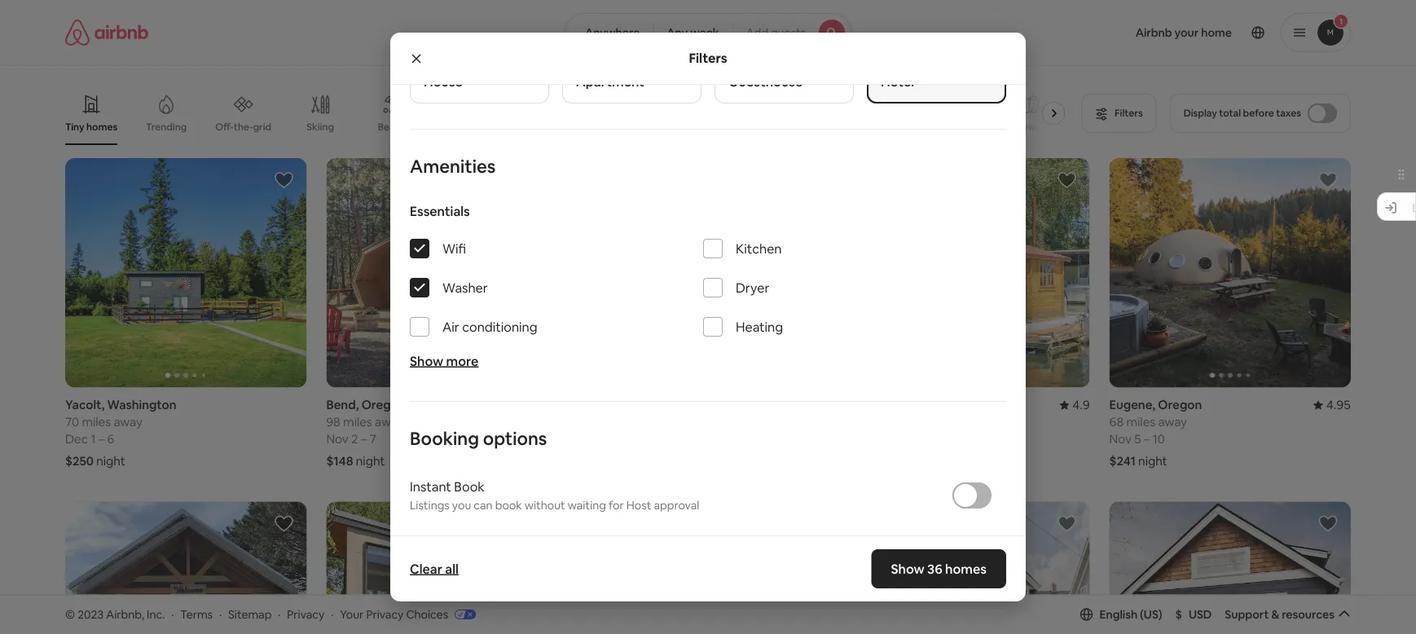 Task type: vqa. For each thing, say whether or not it's contained in the screenshot.
Display total before taxes in the right top of the page
yes



Task type: describe. For each thing, give the bounding box(es) containing it.
your
[[340, 607, 364, 622]]

2 add to wishlist: portland, oregon image from the top
[[1058, 514, 1077, 534]]

yacolt, washington 70 miles away dec 1 – 6 $250 night
[[65, 397, 177, 469]]

display total before taxes button
[[1171, 94, 1352, 133]]

terms link
[[180, 607, 213, 622]]

amazing
[[656, 120, 697, 133]]

homes for historical homes
[[876, 120, 907, 133]]

3 · from the left
[[278, 607, 281, 622]]

house button
[[410, 0, 550, 104]]

©
[[65, 607, 75, 622]]

– for 7
[[361, 431, 367, 447]]

add to wishlist: portland, oregon image
[[1319, 514, 1339, 534]]

eugene,
[[1110, 397, 1156, 413]]

options
[[483, 427, 547, 450]]

68
[[1110, 414, 1124, 430]]

tiny
[[65, 121, 84, 133]]

choices
[[406, 607, 449, 622]]

2023
[[78, 607, 104, 622]]

self
[[410, 532, 433, 549]]

towers
[[1017, 121, 1051, 133]]

show for show 36 homes
[[892, 561, 925, 577]]

all
[[445, 561, 459, 577]]

guesthouse button
[[715, 0, 854, 104]]

oregon for bend, oregon 98 miles away nov 2 – 7 $148 night
[[362, 397, 406, 413]]

without
[[525, 498, 566, 513]]

1
[[91, 431, 96, 447]]

english (us) button
[[1081, 607, 1163, 622]]

beachfront
[[934, 121, 985, 133]]

waiting
[[568, 498, 606, 513]]

nov for 98
[[326, 431, 349, 447]]

$241
[[1110, 453, 1136, 469]]

filters dialog
[[391, 0, 1026, 634]]

essentials
[[410, 203, 470, 219]]

air conditioning
[[443, 318, 538, 335]]

98
[[326, 414, 341, 430]]

portland, oregon
[[849, 397, 948, 413]]

show 36 homes link
[[872, 550, 1007, 589]]

add
[[747, 25, 769, 40]]

6
[[107, 431, 114, 447]]

4.95 out of 5 average rating image
[[1314, 397, 1352, 413]]

homes for tiny homes
[[86, 121, 118, 133]]

miles for 5
[[1127, 414, 1156, 430]]

away for 7
[[375, 414, 404, 430]]

airbnb,
[[106, 607, 144, 622]]

1 · from the left
[[171, 607, 174, 622]]

yacolt,
[[65, 397, 105, 413]]

70
[[65, 414, 79, 430]]

display
[[1184, 107, 1218, 119]]

portland,
[[849, 397, 901, 413]]

$
[[1176, 607, 1183, 622]]

5
[[1135, 431, 1142, 447]]

any
[[667, 25, 688, 40]]

wifi
[[443, 240, 466, 257]]

anywhere
[[585, 25, 640, 40]]

7
[[370, 431, 376, 447]]

english
[[1100, 607, 1138, 622]]

rhododendron, oregon
[[588, 397, 724, 413]]

show map
[[671, 535, 727, 550]]

36
[[928, 561, 943, 577]]

apartment
[[576, 73, 645, 90]]

english (us)
[[1100, 607, 1163, 622]]

4.9 out of 5 average rating image
[[1060, 397, 1091, 413]]

kitchen
[[736, 240, 782, 257]]

hotel button
[[867, 0, 1007, 104]]

beach
[[378, 121, 406, 133]]

any week
[[667, 25, 720, 40]]

clear
[[410, 561, 443, 577]]

your privacy choices link
[[340, 607, 476, 623]]

– for 10
[[1144, 431, 1151, 447]]

guesthouse
[[729, 73, 803, 90]]

treehouses
[[751, 121, 805, 133]]

total
[[1220, 107, 1242, 119]]

&
[[1272, 607, 1280, 622]]

nov for 68
[[1110, 431, 1132, 447]]

amazing views
[[656, 120, 725, 133]]

terms · sitemap · privacy ·
[[180, 607, 334, 622]]

hotel
[[881, 73, 915, 90]]

homes inside filters dialog
[[946, 561, 987, 577]]

2 · from the left
[[219, 607, 222, 622]]

profile element
[[872, 0, 1352, 65]]

listings
[[410, 498, 450, 513]]

off-
[[215, 120, 234, 133]]

4.94
[[805, 397, 829, 413]]

tiny homes
[[65, 121, 118, 133]]

more
[[446, 353, 479, 369]]

anywhere button
[[565, 13, 654, 52]]

$250
[[65, 453, 94, 469]]

group containing off-the-grid
[[65, 82, 1072, 145]]

1 privacy from the left
[[287, 607, 325, 622]]

cabins
[[520, 121, 552, 133]]

4.95 for eugene, oregon 68 miles away nov 5 – 10 $241 night
[[1327, 397, 1352, 413]]

add to wishlist: chinook, washington image
[[274, 514, 294, 534]]

oregon for eugene, oregon 68 miles away nov 5 – 10 $241 night
[[1159, 397, 1203, 413]]

4.95 out of 5 average rating image
[[530, 397, 568, 413]]

show 36 homes
[[892, 561, 987, 577]]

historical homes
[[831, 120, 907, 133]]

support & resources
[[1226, 607, 1335, 622]]

– for 6
[[98, 431, 105, 447]]



Task type: locate. For each thing, give the bounding box(es) containing it.
clear all
[[410, 561, 459, 577]]

1 horizontal spatial nov
[[1110, 431, 1132, 447]]

washington
[[107, 397, 177, 413]]

4 · from the left
[[331, 607, 334, 622]]

4 oregon from the left
[[1159, 397, 1203, 413]]

oregon up 10
[[1159, 397, 1203, 413]]

1 add to wishlist: portland, oregon image from the top
[[1058, 170, 1077, 190]]

0 horizontal spatial nov
[[326, 431, 349, 447]]

0 horizontal spatial homes
[[86, 121, 118, 133]]

night down 6
[[96, 453, 125, 469]]

show left more
[[410, 353, 444, 369]]

trending
[[146, 121, 187, 133]]

$148
[[326, 453, 353, 469]]

1 – from the left
[[98, 431, 105, 447]]

away for 10
[[1159, 414, 1188, 430]]

3 night from the left
[[1139, 453, 1168, 469]]

– inside eugene, oregon 68 miles away nov 5 – 10 $241 night
[[1144, 431, 1151, 447]]

nov left 2
[[326, 431, 349, 447]]

your privacy choices
[[340, 607, 449, 622]]

3 away from the left
[[1159, 414, 1188, 430]]

– inside yacolt, washington 70 miles away dec 1 – 6 $250 night
[[98, 431, 105, 447]]

miles inside bend, oregon 98 miles away nov 2 – 7 $148 night
[[343, 414, 372, 430]]

amenities
[[410, 155, 496, 178]]

host
[[627, 498, 652, 513]]

oregon inside bend, oregon 98 miles away nov 2 – 7 $148 night
[[362, 397, 406, 413]]

booking options
[[410, 427, 547, 450]]

support
[[1226, 607, 1270, 622]]

2 night from the left
[[356, 453, 385, 469]]

oregon right rhododendron,
[[680, 397, 724, 413]]

4.95
[[543, 397, 568, 413], [1327, 397, 1352, 413]]

miles for 2
[[343, 414, 372, 430]]

away up 10
[[1159, 414, 1188, 430]]

0 horizontal spatial night
[[96, 453, 125, 469]]

usd
[[1189, 607, 1213, 622]]

dec
[[65, 431, 88, 447]]

1 horizontal spatial night
[[356, 453, 385, 469]]

miles up 5
[[1127, 414, 1156, 430]]

show more
[[410, 353, 479, 369]]

away
[[114, 414, 143, 430], [375, 414, 404, 430], [1159, 414, 1188, 430]]

add to wishlist: yacolt, washington image
[[274, 170, 294, 190]]

show for show map
[[671, 535, 700, 550]]

the-
[[234, 120, 253, 133]]

night down 10
[[1139, 453, 1168, 469]]

show for show more
[[410, 353, 444, 369]]

miles up 2
[[343, 414, 372, 430]]

instant
[[410, 478, 452, 495]]

eugene, oregon 68 miles away nov 5 – 10 $241 night
[[1110, 397, 1203, 469]]

add to wishlist: eugene, oregon image
[[1319, 170, 1339, 190]]

filters
[[689, 50, 728, 66]]

dryer
[[736, 279, 770, 296]]

homes
[[876, 120, 907, 133], [86, 121, 118, 133], [946, 561, 987, 577]]

nov inside bend, oregon 98 miles away nov 2 – 7 $148 night
[[326, 431, 349, 447]]

1 horizontal spatial show
[[671, 535, 700, 550]]

show
[[410, 353, 444, 369], [671, 535, 700, 550], [892, 561, 925, 577]]

night inside yacolt, washington 70 miles away dec 1 – 6 $250 night
[[96, 453, 125, 469]]

1 oregon from the left
[[362, 397, 406, 413]]

$ usd
[[1176, 607, 1213, 622]]

book
[[495, 498, 522, 513]]

night down 7
[[356, 453, 385, 469]]

1 horizontal spatial privacy
[[366, 607, 404, 622]]

house
[[424, 73, 463, 90]]

show left 36
[[892, 561, 925, 577]]

homes right historical
[[876, 120, 907, 133]]

add to wishlist: portland, oregon image
[[1058, 170, 1077, 190], [1058, 514, 1077, 534]]

0 horizontal spatial 4.95
[[543, 397, 568, 413]]

0 vertical spatial show
[[410, 353, 444, 369]]

self check-in
[[410, 532, 487, 549]]

oregon inside eugene, oregon 68 miles away nov 5 – 10 $241 night
[[1159, 397, 1203, 413]]

© 2023 airbnb, inc. ·
[[65, 607, 174, 622]]

2 – from the left
[[361, 431, 367, 447]]

1 nov from the left
[[326, 431, 349, 447]]

· right the terms link
[[219, 607, 222, 622]]

terms
[[180, 607, 213, 622]]

2 horizontal spatial miles
[[1127, 414, 1156, 430]]

away inside eugene, oregon 68 miles away nov 5 – 10 $241 night
[[1159, 414, 1188, 430]]

2
[[351, 431, 358, 447]]

2 vertical spatial show
[[892, 561, 925, 577]]

show map button
[[654, 523, 762, 562]]

2 horizontal spatial homes
[[946, 561, 987, 577]]

oregon right portland,
[[904, 397, 948, 413]]

2 horizontal spatial show
[[892, 561, 925, 577]]

1 horizontal spatial away
[[375, 414, 404, 430]]

None search field
[[565, 13, 852, 52]]

add guests
[[747, 25, 806, 40]]

night for 10
[[1139, 453, 1168, 469]]

· left the your
[[331, 607, 334, 622]]

omg!
[[594, 121, 621, 133]]

for
[[609, 498, 624, 513]]

privacy
[[287, 607, 325, 622], [366, 607, 404, 622]]

night inside eugene, oregon 68 miles away nov 5 – 10 $241 night
[[1139, 453, 1168, 469]]

3 oregon from the left
[[904, 397, 948, 413]]

booking
[[410, 427, 479, 450]]

map
[[703, 535, 727, 550]]

add guests button
[[733, 13, 852, 52]]

2 4.95 from the left
[[1327, 397, 1352, 413]]

conditioning
[[463, 318, 538, 335]]

1 away from the left
[[114, 414, 143, 430]]

· right inc.
[[171, 607, 174, 622]]

privacy link
[[287, 607, 325, 622]]

1 horizontal spatial –
[[361, 431, 367, 447]]

2 privacy from the left
[[366, 607, 404, 622]]

4.95 for bend, oregon 98 miles away nov 2 – 7 $148 night
[[543, 397, 568, 413]]

1 4.95 from the left
[[543, 397, 568, 413]]

away down washington
[[114, 414, 143, 430]]

–
[[98, 431, 105, 447], [361, 431, 367, 447], [1144, 431, 1151, 447]]

oregon up 7
[[362, 397, 406, 413]]

homes right tiny
[[86, 121, 118, 133]]

none search field containing anywhere
[[565, 13, 852, 52]]

1 night from the left
[[96, 453, 125, 469]]

1 vertical spatial show
[[671, 535, 700, 550]]

check-
[[436, 532, 476, 549]]

1 horizontal spatial 4.95
[[1327, 397, 1352, 413]]

bend,
[[326, 397, 359, 413]]

grid
[[253, 120, 272, 133]]

1 miles from the left
[[82, 414, 111, 430]]

oregon for rhododendron, oregon
[[680, 397, 724, 413]]

miles inside yacolt, washington 70 miles away dec 1 – 6 $250 night
[[82, 414, 111, 430]]

instant book listings you can book without waiting for host approval
[[410, 478, 700, 513]]

0 horizontal spatial show
[[410, 353, 444, 369]]

· left privacy link
[[278, 607, 281, 622]]

views
[[699, 120, 725, 133]]

0 horizontal spatial privacy
[[287, 607, 325, 622]]

– right 5
[[1144, 431, 1151, 447]]

clear all button
[[402, 553, 467, 585]]

night for 7
[[356, 453, 385, 469]]

nov left 5
[[1110, 431, 1132, 447]]

rhododendron,
[[588, 397, 677, 413]]

support & resources button
[[1226, 607, 1352, 622]]

away up 7
[[375, 414, 404, 430]]

any week button
[[653, 13, 734, 52]]

group
[[65, 82, 1072, 145], [65, 158, 307, 388], [326, 158, 568, 388], [588, 158, 829, 388], [849, 158, 1091, 388], [1110, 158, 1352, 388], [65, 502, 307, 634], [326, 502, 568, 634], [588, 502, 829, 634], [849, 502, 1091, 634], [1110, 502, 1352, 634]]

1 vertical spatial add to wishlist: portland, oregon image
[[1058, 514, 1077, 534]]

4.94 out of 5 average rating image
[[792, 397, 829, 413]]

2 oregon from the left
[[680, 397, 724, 413]]

nov inside eugene, oregon 68 miles away nov 5 – 10 $241 night
[[1110, 431, 1132, 447]]

show inside button
[[671, 535, 700, 550]]

show more button
[[410, 353, 479, 369]]

air
[[443, 318, 460, 335]]

night inside bend, oregon 98 miles away nov 2 – 7 $148 night
[[356, 453, 385, 469]]

sitemap
[[228, 607, 272, 622]]

1 horizontal spatial homes
[[876, 120, 907, 133]]

display total before taxes
[[1184, 107, 1302, 119]]

apartment button
[[563, 0, 702, 104]]

2 horizontal spatial night
[[1139, 453, 1168, 469]]

oregon
[[362, 397, 406, 413], [680, 397, 724, 413], [904, 397, 948, 413], [1159, 397, 1203, 413]]

0 horizontal spatial –
[[98, 431, 105, 447]]

skiing
[[307, 121, 334, 133]]

0 vertical spatial add to wishlist: portland, oregon image
[[1058, 170, 1077, 190]]

inc.
[[147, 607, 165, 622]]

bend, oregon 98 miles away nov 2 – 7 $148 night
[[326, 397, 406, 469]]

1 horizontal spatial miles
[[343, 414, 372, 430]]

away inside bend, oregon 98 miles away nov 2 – 7 $148 night
[[375, 414, 404, 430]]

historical
[[831, 120, 874, 133]]

privacy right the your
[[366, 607, 404, 622]]

resources
[[1283, 607, 1335, 622]]

4.9
[[1073, 397, 1091, 413]]

2 miles from the left
[[343, 414, 372, 430]]

– right 1
[[98, 431, 105, 447]]

3 miles from the left
[[1127, 414, 1156, 430]]

2 away from the left
[[375, 414, 404, 430]]

night for 6
[[96, 453, 125, 469]]

2 horizontal spatial –
[[1144, 431, 1151, 447]]

– inside bend, oregon 98 miles away nov 2 – 7 $148 night
[[361, 431, 367, 447]]

2 nov from the left
[[1110, 431, 1132, 447]]

0 horizontal spatial away
[[114, 414, 143, 430]]

homes right 36
[[946, 561, 987, 577]]

approval
[[654, 498, 700, 513]]

away inside yacolt, washington 70 miles away dec 1 – 6 $250 night
[[114, 414, 143, 430]]

0 horizontal spatial miles
[[82, 414, 111, 430]]

heating
[[736, 318, 784, 335]]

(us)
[[1141, 607, 1163, 622]]

miles for 1
[[82, 414, 111, 430]]

3 – from the left
[[1144, 431, 1151, 447]]

away for 6
[[114, 414, 143, 430]]

– left 7
[[361, 431, 367, 447]]

show left map at the bottom of page
[[671, 535, 700, 550]]

miles inside eugene, oregon 68 miles away nov 5 – 10 $241 night
[[1127, 414, 1156, 430]]

night
[[96, 453, 125, 469], [356, 453, 385, 469], [1139, 453, 1168, 469]]

privacy left the your
[[287, 607, 325, 622]]

10
[[1153, 431, 1166, 447]]

miles up 1
[[82, 414, 111, 430]]

2 horizontal spatial away
[[1159, 414, 1188, 430]]

off-the-grid
[[215, 120, 272, 133]]

oregon for portland, oregon
[[904, 397, 948, 413]]



